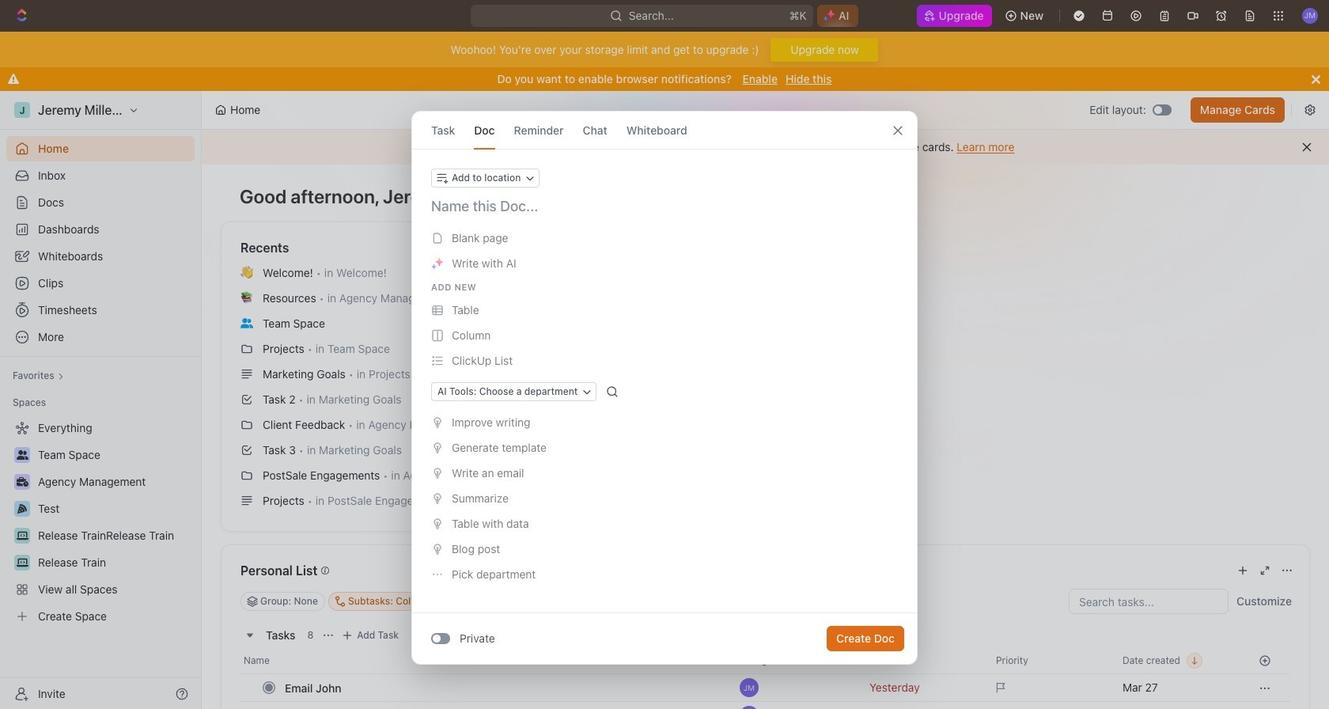 Task type: vqa. For each thing, say whether or not it's contained in the screenshot.
Sidebar navigation
yes



Task type: describe. For each thing, give the bounding box(es) containing it.
user group image
[[241, 318, 253, 328]]

tree inside sidebar navigation
[[6, 415, 195, 629]]

sidebar navigation
[[0, 91, 202, 709]]

Name this Doc... field
[[412, 197, 917, 216]]



Task type: locate. For each thing, give the bounding box(es) containing it.
tree
[[6, 415, 195, 629]]

dialog
[[411, 111, 918, 665]]

Search tasks... text field
[[1070, 590, 1228, 613]]

alert
[[202, 130, 1329, 165]]



